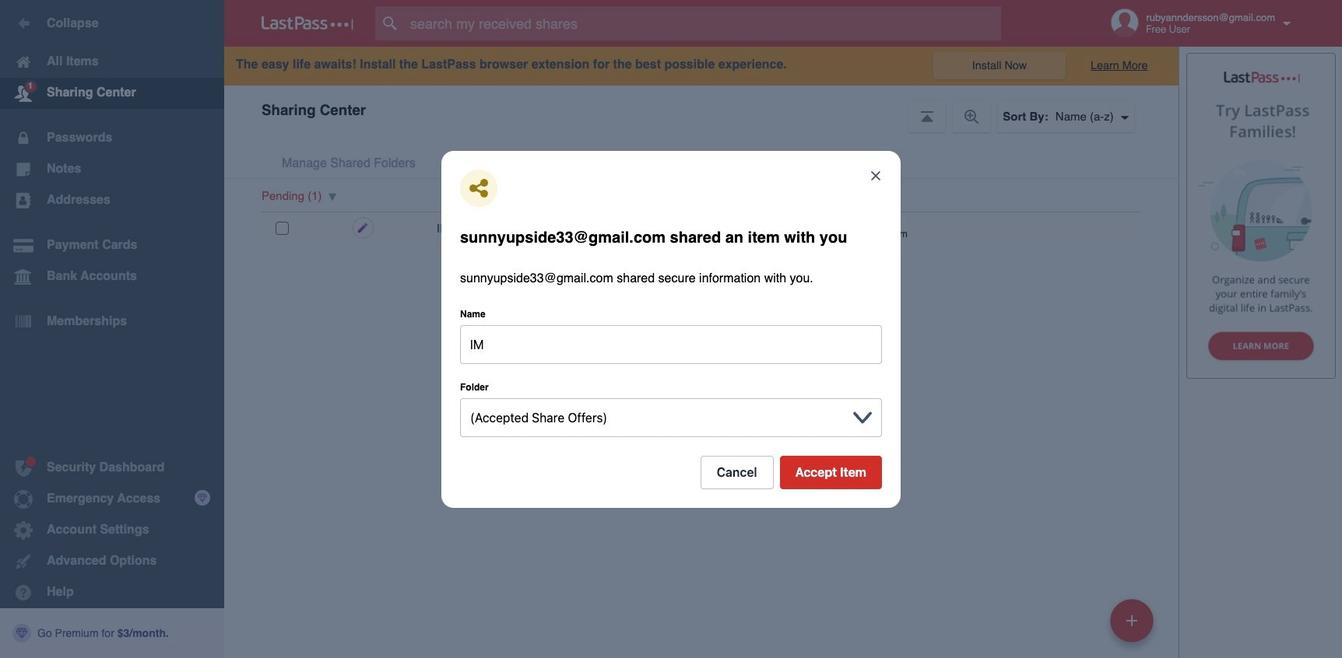 Task type: vqa. For each thing, say whether or not it's contained in the screenshot.
New item navigation
yes



Task type: locate. For each thing, give the bounding box(es) containing it.
search my received shares text field
[[375, 6, 1032, 40]]

None field
[[460, 325, 882, 364], [460, 398, 844, 437], [460, 325, 882, 364], [460, 398, 844, 437]]

vault options navigation
[[224, 86, 1179, 132]]

Search search field
[[375, 6, 1032, 40]]

new item image
[[1127, 616, 1138, 626]]



Task type: describe. For each thing, give the bounding box(es) containing it.
new item navigation
[[1105, 595, 1163, 659]]

main navigation navigation
[[0, 0, 224, 659]]

lastpass image
[[262, 16, 353, 30]]



